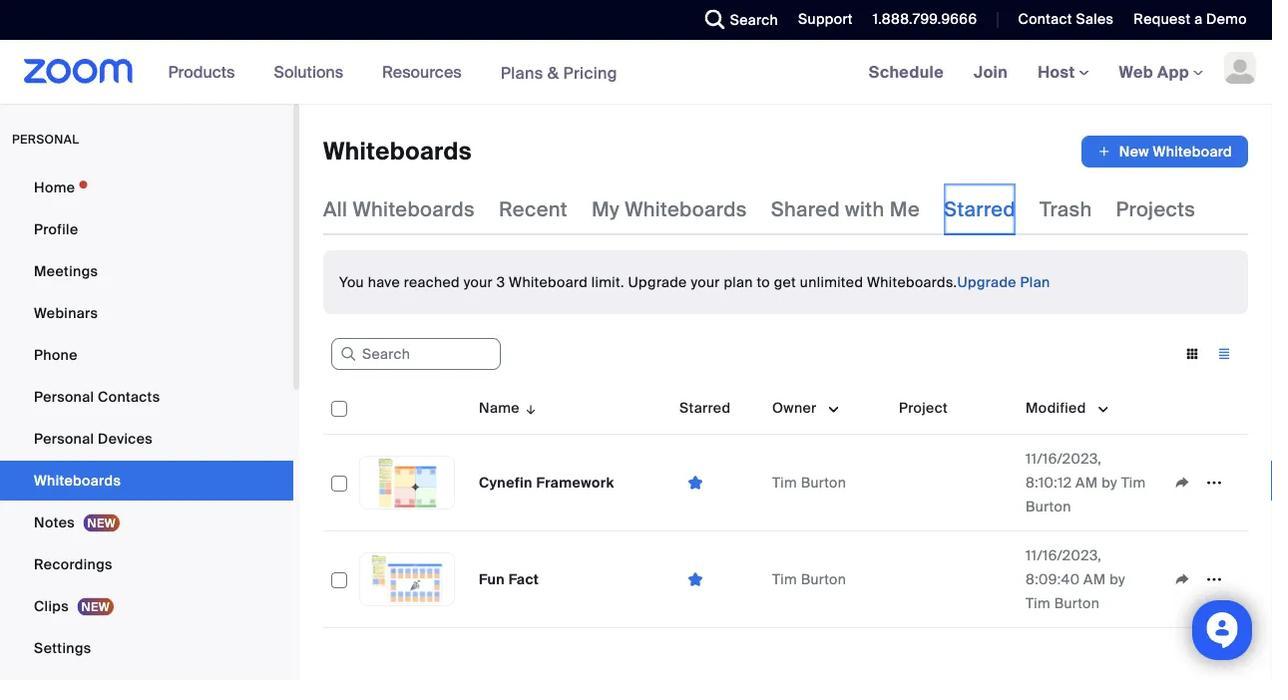Task type: locate. For each thing, give the bounding box(es) containing it.
limit.
[[592, 273, 625, 291]]

am inside 11/16/2023, 8:10:12 am by tim burton
[[1076, 474, 1099, 492]]

your left 3
[[464, 273, 493, 291]]

my
[[592, 197, 620, 222]]

plans & pricing link
[[501, 62, 618, 83], [501, 62, 618, 83]]

1 vertical spatial personal
[[34, 430, 94, 448]]

1 vertical spatial whiteboard
[[509, 273, 588, 291]]

recordings link
[[0, 545, 293, 585]]

thumbnail of fun fact image
[[360, 554, 454, 606]]

webinars link
[[0, 293, 293, 333]]

name
[[479, 399, 520, 417]]

0 vertical spatial personal
[[34, 388, 94, 406]]

11/16/2023, up 8:10:12
[[1026, 450, 1102, 468]]

0 horizontal spatial starred
[[680, 399, 731, 417]]

by right 8:09:40
[[1110, 570, 1126, 589]]

notes link
[[0, 503, 293, 543]]

fun
[[479, 570, 505, 589]]

burton inside 11/16/2023, 8:09:40 am by tim burton
[[1055, 594, 1100, 613]]

whiteboards down personal devices
[[34, 472, 121, 490]]

tim
[[773, 474, 797, 492], [1122, 474, 1146, 492], [773, 570, 797, 589], [1026, 594, 1051, 613]]

me
[[890, 197, 920, 222]]

2 share image from the top
[[1167, 571, 1199, 589]]

1 horizontal spatial starred
[[944, 197, 1016, 222]]

whiteboards inside 'personal menu' menu
[[34, 472, 121, 490]]

0 vertical spatial 11/16/2023,
[[1026, 450, 1102, 468]]

0 vertical spatial whiteboard
[[1153, 142, 1233, 161]]

11/16/2023, up 8:09:40
[[1026, 546, 1102, 565]]

cell down project
[[891, 435, 1018, 532]]

cynefin framework
[[479, 474, 614, 492]]

am right 8:09:40
[[1084, 570, 1106, 589]]

personal for personal devices
[[34, 430, 94, 448]]

whiteboard
[[1153, 142, 1233, 161], [509, 273, 588, 291]]

contacts
[[98, 388, 160, 406]]

arrow down image
[[520, 396, 538, 420]]

1 vertical spatial tim burton
[[773, 570, 847, 589]]

host
[[1038, 61, 1080, 82]]

&
[[548, 62, 559, 83]]

8:10:12
[[1026, 474, 1072, 492]]

1 vertical spatial 11/16/2023,
[[1026, 546, 1102, 565]]

1 personal from the top
[[34, 388, 94, 406]]

upgrade right limit.
[[628, 273, 687, 291]]

unlimited
[[800, 273, 864, 291]]

more options for cynefin framework image
[[1199, 474, 1231, 492]]

1 vertical spatial am
[[1084, 570, 1106, 589]]

request
[[1134, 10, 1191, 28]]

clips
[[34, 597, 69, 616]]

request a demo
[[1134, 10, 1248, 28]]

2 11/16/2023, from the top
[[1026, 546, 1102, 565]]

tim down 8:09:40
[[1026, 594, 1051, 613]]

meetings
[[34, 262, 98, 280]]

burton
[[801, 474, 847, 492], [1026, 498, 1072, 516], [801, 570, 847, 589], [1055, 594, 1100, 613]]

request a demo link
[[1119, 0, 1273, 40], [1134, 10, 1248, 28]]

new whiteboard button
[[1082, 136, 1249, 168]]

2 upgrade from the left
[[958, 273, 1017, 291]]

0 vertical spatial tim burton
[[773, 474, 847, 492]]

whiteboard right 3
[[509, 273, 588, 291]]

thumbnail of cynefin framework image
[[360, 457, 454, 509]]

tim right click to unstar the whiteboard fun fact "icon"
[[773, 570, 797, 589]]

Search text field
[[331, 338, 501, 370]]

whiteboards
[[323, 136, 472, 167], [353, 197, 475, 222], [625, 197, 747, 222], [34, 472, 121, 490]]

personal down phone
[[34, 388, 94, 406]]

personal down personal contacts
[[34, 430, 94, 448]]

am right 8:10:12
[[1076, 474, 1099, 492]]

1 your from the left
[[464, 273, 493, 291]]

0 vertical spatial share image
[[1167, 474, 1199, 492]]

11/16/2023,
[[1026, 450, 1102, 468], [1026, 546, 1102, 565]]

am
[[1076, 474, 1099, 492], [1084, 570, 1106, 589]]

0 vertical spatial by
[[1102, 474, 1118, 492]]

tim burton for 8:09:40
[[773, 570, 847, 589]]

banner containing products
[[0, 40, 1273, 105]]

resources
[[382, 61, 462, 82]]

settings
[[34, 639, 91, 658]]

personal
[[34, 388, 94, 406], [34, 430, 94, 448]]

am inside 11/16/2023, 8:09:40 am by tim burton
[[1084, 570, 1106, 589]]

tim inside 11/16/2023, 8:09:40 am by tim burton
[[1026, 594, 1051, 613]]

11/16/2023, inside 11/16/2023, 8:09:40 am by tim burton
[[1026, 546, 1102, 565]]

phone
[[34, 346, 78, 364]]

search button
[[690, 0, 784, 40]]

2 tim burton from the top
[[773, 570, 847, 589]]

1 vertical spatial by
[[1110, 570, 1126, 589]]

starred
[[944, 197, 1016, 222], [680, 399, 731, 417]]

am for 8:10:12
[[1076, 474, 1099, 492]]

have
[[368, 273, 400, 291]]

0 vertical spatial am
[[1076, 474, 1099, 492]]

1 vertical spatial share image
[[1167, 571, 1199, 589]]

1 share image from the top
[[1167, 474, 1199, 492]]

2 personal from the top
[[34, 430, 94, 448]]

whiteboards up all whiteboards
[[323, 136, 472, 167]]

11/16/2023, inside 11/16/2023, 8:10:12 am by tim burton
[[1026, 450, 1102, 468]]

contact
[[1019, 10, 1073, 28]]

1 horizontal spatial upgrade
[[958, 273, 1017, 291]]

1 horizontal spatial your
[[691, 273, 720, 291]]

schedule
[[869, 61, 944, 82]]

projects
[[1116, 197, 1196, 222]]

app
[[1158, 61, 1190, 82]]

devices
[[98, 430, 153, 448]]

contact sales
[[1019, 10, 1114, 28]]

1 horizontal spatial whiteboard
[[1153, 142, 1233, 161]]

cell for 8:10:12
[[891, 435, 1018, 532]]

application for 11/16/2023, 8:10:12 am by tim burton
[[1167, 468, 1241, 498]]

your left plan
[[691, 273, 720, 291]]

0 horizontal spatial upgrade
[[628, 273, 687, 291]]

whiteboards up you have reached your 3 whiteboard limit. upgrade your plan to get unlimited whiteboards. upgrade plan
[[625, 197, 747, 222]]

cell
[[891, 435, 1018, 532], [891, 532, 1018, 629]]

1 vertical spatial starred
[[680, 399, 731, 417]]

cell left 8:09:40
[[891, 532, 1018, 629]]

your
[[464, 273, 493, 291], [691, 273, 720, 291]]

1 11/16/2023, from the top
[[1026, 450, 1102, 468]]

profile picture image
[[1225, 52, 1257, 84]]

join link
[[959, 40, 1023, 104]]

11/16/2023, for 8:10:12
[[1026, 450, 1102, 468]]

profile link
[[0, 210, 293, 250]]

search
[[730, 10, 779, 29]]

starred up click to unstar the whiteboard cynefin framework icon
[[680, 399, 731, 417]]

personal
[[12, 132, 79, 147]]

click to unstar the whiteboard fun fact image
[[680, 570, 712, 589]]

0 vertical spatial starred
[[944, 197, 1016, 222]]

0 horizontal spatial your
[[464, 273, 493, 291]]

1.888.799.9666 button
[[858, 0, 983, 40], [873, 10, 978, 28]]

1 upgrade from the left
[[628, 273, 687, 291]]

get
[[774, 273, 797, 291]]

1 tim burton from the top
[[773, 474, 847, 492]]

0 horizontal spatial whiteboard
[[509, 273, 588, 291]]

add image
[[1098, 142, 1112, 162]]

whiteboard right new
[[1153, 142, 1233, 161]]

starred right me
[[944, 197, 1016, 222]]

by inside 11/16/2023, 8:09:40 am by tim burton
[[1110, 570, 1126, 589]]

share image
[[1167, 474, 1199, 492], [1167, 571, 1199, 589]]

join
[[974, 61, 1008, 82]]

by right 8:10:12
[[1102, 474, 1118, 492]]

support link
[[784, 0, 858, 40], [799, 10, 853, 28]]

you
[[339, 273, 364, 291]]

project
[[899, 399, 948, 417]]

grid mode, not selected image
[[1177, 345, 1209, 363]]

whiteboards.
[[867, 273, 958, 291]]

contact sales link
[[1004, 0, 1119, 40], [1019, 10, 1114, 28]]

web app
[[1119, 61, 1190, 82]]

recordings
[[34, 555, 113, 574]]

upgrade left the plan
[[958, 273, 1017, 291]]

2 cell from the top
[[891, 532, 1018, 629]]

by inside 11/16/2023, 8:10:12 am by tim burton
[[1102, 474, 1118, 492]]

a
[[1195, 10, 1203, 28]]

whiteboards link
[[0, 461, 293, 501]]

tim burton
[[773, 474, 847, 492], [773, 570, 847, 589]]

banner
[[0, 40, 1273, 105]]

personal devices link
[[0, 419, 293, 459]]

whiteboards inside application
[[323, 136, 472, 167]]

application
[[323, 382, 1249, 629], [1167, 468, 1241, 498], [1167, 565, 1241, 595]]

more options for fun fact image
[[1199, 571, 1231, 589]]

you have reached your 3 whiteboard limit. upgrade your plan to get unlimited whiteboards. upgrade plan
[[339, 273, 1051, 291]]

application containing name
[[323, 382, 1249, 629]]

11/16/2023, 8:10:12 am by tim burton
[[1026, 450, 1146, 516]]

by
[[1102, 474, 1118, 492], [1110, 570, 1126, 589]]

1 cell from the top
[[891, 435, 1018, 532]]

tim left more options for cynefin framework image
[[1122, 474, 1146, 492]]

share image for 11/16/2023, 8:09:40 am by tim burton
[[1167, 571, 1199, 589]]



Task type: vqa. For each thing, say whether or not it's contained in the screenshot.
Burton in the '11/16/2023, 8:09:40 AM by Tim Burton'
yes



Task type: describe. For each thing, give the bounding box(es) containing it.
products
[[168, 61, 235, 82]]

notes
[[34, 514, 75, 532]]

list mode, selected image
[[1209, 345, 1241, 363]]

personal for personal contacts
[[34, 388, 94, 406]]

web
[[1119, 61, 1154, 82]]

cell for 8:09:40
[[891, 532, 1018, 629]]

burton inside 11/16/2023, 8:10:12 am by tim burton
[[1026, 498, 1072, 516]]

tim burton for 8:10:12
[[773, 474, 847, 492]]

profile
[[34, 220, 78, 239]]

1.888.799.9666
[[873, 10, 978, 28]]

plan
[[1021, 273, 1051, 291]]

meetings link
[[0, 252, 293, 291]]

settings link
[[0, 629, 293, 669]]

phone link
[[0, 335, 293, 375]]

tim inside 11/16/2023, 8:10:12 am by tim burton
[[1122, 474, 1146, 492]]

meetings navigation
[[854, 40, 1273, 105]]

solutions button
[[274, 40, 352, 104]]

framework
[[536, 474, 614, 492]]

11/16/2023, for 8:09:40
[[1026, 546, 1102, 565]]

3
[[497, 273, 505, 291]]

new
[[1120, 142, 1150, 161]]

personal contacts
[[34, 388, 160, 406]]

click to unstar the whiteboard cynefin framework image
[[680, 474, 712, 493]]

starred inside the tabs of all whiteboard page tab list
[[944, 197, 1016, 222]]

whiteboard inside button
[[1153, 142, 1233, 161]]

application for 11/16/2023, 8:09:40 am by tim burton
[[1167, 565, 1241, 595]]

plan
[[724, 273, 753, 291]]

resources button
[[382, 40, 471, 104]]

personal contacts link
[[0, 377, 293, 417]]

recent
[[499, 197, 568, 222]]

personal devices
[[34, 430, 153, 448]]

tim down owner
[[773, 474, 797, 492]]

webinars
[[34, 304, 98, 322]]

trash
[[1040, 197, 1092, 222]]

tabs of all whiteboard page tab list
[[323, 184, 1196, 236]]

new whiteboard
[[1120, 142, 1233, 161]]

fact
[[509, 570, 539, 589]]

fun fact
[[479, 570, 539, 589]]

sales
[[1076, 10, 1114, 28]]

shared
[[771, 197, 840, 222]]

cynefin
[[479, 474, 533, 492]]

solutions
[[274, 61, 343, 82]]

starred inside application
[[680, 399, 731, 417]]

host button
[[1038, 61, 1090, 82]]

home
[[34, 178, 75, 197]]

pricing
[[563, 62, 618, 83]]

am for 8:09:40
[[1084, 570, 1106, 589]]

by for 8:09:40
[[1110, 570, 1126, 589]]

clips link
[[0, 587, 293, 627]]

support
[[799, 10, 853, 28]]

all
[[323, 197, 348, 222]]

whiteboards application
[[323, 136, 1249, 168]]

whiteboards up reached
[[353, 197, 475, 222]]

share image for 11/16/2023, 8:10:12 am by tim burton
[[1167, 474, 1199, 492]]

web app button
[[1119, 61, 1204, 82]]

personal menu menu
[[0, 168, 293, 681]]

plans & pricing
[[501, 62, 618, 83]]

8:09:40
[[1026, 570, 1080, 589]]

upgrade plan button
[[958, 267, 1051, 298]]

with
[[845, 197, 885, 222]]

modified
[[1026, 399, 1087, 417]]

products button
[[168, 40, 244, 104]]

reached
[[404, 273, 460, 291]]

owner
[[773, 399, 817, 417]]

home link
[[0, 168, 293, 208]]

to
[[757, 273, 771, 291]]

all whiteboards
[[323, 197, 475, 222]]

shared with me
[[771, 197, 920, 222]]

by for 8:10:12
[[1102, 474, 1118, 492]]

zoom logo image
[[24, 59, 133, 84]]

2 your from the left
[[691, 273, 720, 291]]

my whiteboards
[[592, 197, 747, 222]]

11/16/2023, 8:09:40 am by tim burton
[[1026, 546, 1126, 613]]

schedule link
[[854, 40, 959, 104]]

plans
[[501, 62, 544, 83]]

product information navigation
[[153, 40, 633, 105]]

demo
[[1207, 10, 1248, 28]]



